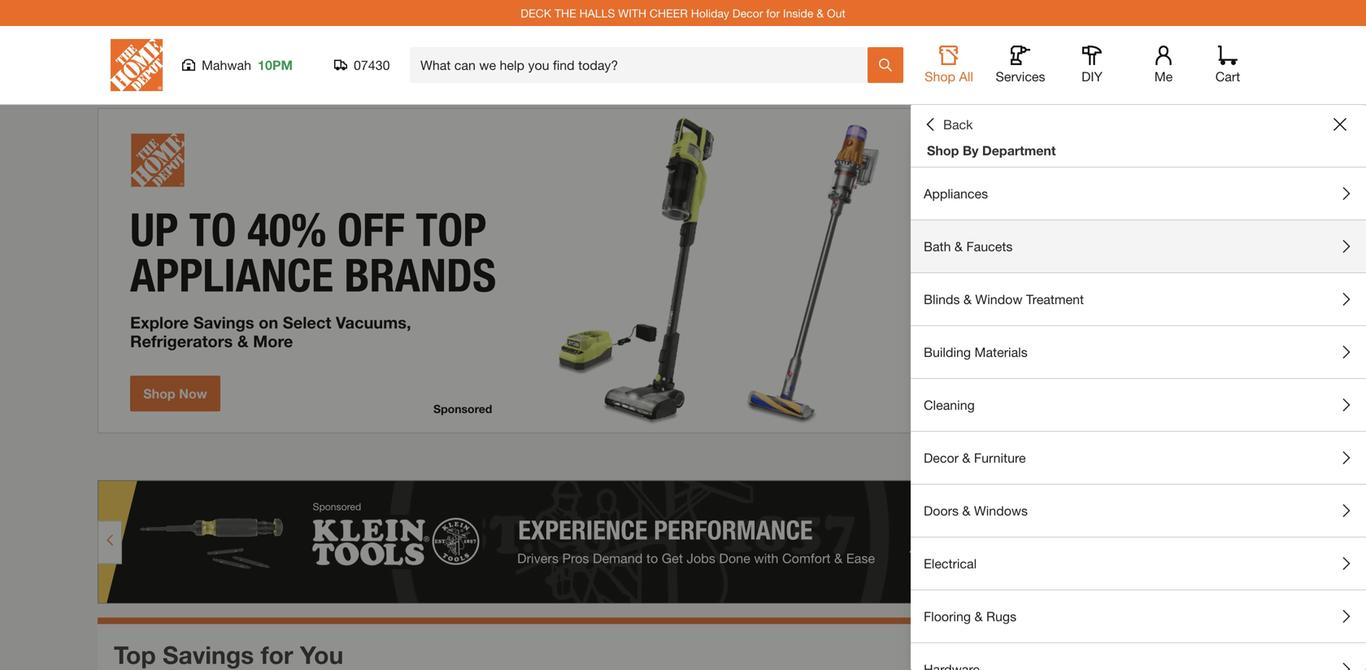 Task type: locate. For each thing, give the bounding box(es) containing it.
shop inside button
[[925, 69, 956, 84]]

0 horizontal spatial for
[[261, 640, 293, 669]]

the home depot logo image
[[111, 39, 163, 91]]

mahwah 10pm
[[202, 57, 293, 73]]

electrical
[[924, 556, 977, 572]]

by
[[963, 143, 979, 158]]

0 horizontal spatial decor
[[733, 6, 763, 20]]

& inside the doors & windows button
[[963, 503, 971, 519]]

&
[[817, 6, 824, 20], [955, 239, 963, 254], [964, 292, 972, 307], [963, 450, 971, 466], [963, 503, 971, 519], [975, 609, 983, 624]]

& left furniture
[[963, 450, 971, 466]]

faucets
[[967, 239, 1013, 254]]

0 vertical spatial shop
[[925, 69, 956, 84]]

& inside flooring & rugs button
[[975, 609, 983, 624]]

blinds & window treatment
[[924, 292, 1085, 307]]

shop all
[[925, 69, 974, 84]]

shop down "back" button
[[927, 143, 960, 158]]

building materials button
[[911, 326, 1367, 378]]

flooring
[[924, 609, 971, 624]]

cart
[[1216, 69, 1241, 84]]

for
[[767, 6, 780, 20], [261, 640, 293, 669]]

& for decor
[[963, 450, 971, 466]]

& right doors on the right bottom of page
[[963, 503, 971, 519]]

decor
[[733, 6, 763, 20], [924, 450, 959, 466]]

you
[[300, 640, 344, 669]]

materials
[[975, 345, 1028, 360]]

& right blinds
[[964, 292, 972, 307]]

& inside blinds & window treatment button
[[964, 292, 972, 307]]

& inside decor & furniture button
[[963, 450, 971, 466]]

bath & faucets button
[[911, 220, 1367, 273]]

bath
[[924, 239, 951, 254]]

doors
[[924, 503, 959, 519]]

menu
[[911, 168, 1367, 670]]

1 horizontal spatial decor
[[924, 450, 959, 466]]

decor up doors on the right bottom of page
[[924, 450, 959, 466]]

& left rugs
[[975, 609, 983, 624]]

appliances
[[924, 186, 989, 201]]

treatment
[[1027, 292, 1085, 307]]

cheer
[[650, 6, 688, 20]]

0 vertical spatial for
[[767, 6, 780, 20]]

& right bath
[[955, 239, 963, 254]]

flooring & rugs
[[924, 609, 1017, 624]]

shop left all
[[925, 69, 956, 84]]

me button
[[1138, 46, 1190, 85]]

holiday
[[691, 6, 730, 20]]

deck
[[521, 6, 552, 20]]

cart link
[[1211, 46, 1246, 85]]

for left you
[[261, 640, 293, 669]]

1 vertical spatial shop
[[927, 143, 960, 158]]

for left the inside
[[767, 6, 780, 20]]

shop for shop all
[[925, 69, 956, 84]]

back button
[[924, 116, 973, 133]]

shop
[[925, 69, 956, 84], [927, 143, 960, 158]]

0 vertical spatial decor
[[733, 6, 763, 20]]

blinds & window treatment button
[[911, 273, 1367, 325]]

building materials
[[924, 345, 1028, 360]]

& for bath
[[955, 239, 963, 254]]

savings
[[163, 640, 254, 669]]

decor & furniture
[[924, 450, 1026, 466]]

shop all button
[[923, 46, 975, 85]]

10pm
[[258, 57, 293, 73]]

all
[[960, 69, 974, 84]]

department
[[983, 143, 1056, 158]]

& inside bath & faucets button
[[955, 239, 963, 254]]

decor right holiday
[[733, 6, 763, 20]]

1 vertical spatial decor
[[924, 450, 959, 466]]

decor inside button
[[924, 450, 959, 466]]



Task type: describe. For each thing, give the bounding box(es) containing it.
shop by department
[[927, 143, 1056, 158]]

window
[[976, 292, 1023, 307]]

menu containing appliances
[[911, 168, 1367, 670]]

services button
[[995, 46, 1047, 85]]

diy
[[1082, 69, 1103, 84]]

decor & furniture button
[[911, 432, 1367, 484]]

cleaning button
[[911, 379, 1367, 431]]

doors & windows button
[[911, 485, 1367, 537]]

windows
[[975, 503, 1028, 519]]

services
[[996, 69, 1046, 84]]

drawer close image
[[1334, 118, 1347, 131]]

feedback link image
[[1345, 275, 1367, 363]]

the
[[555, 6, 577, 20]]

deck the halls with cheer holiday decor for inside & out
[[521, 6, 846, 20]]

mahwah
[[202, 57, 251, 73]]

back
[[944, 117, 973, 132]]

rugs
[[987, 609, 1017, 624]]

me
[[1155, 69, 1173, 84]]

1 horizontal spatial for
[[767, 6, 780, 20]]

with
[[619, 6, 647, 20]]

out
[[827, 6, 846, 20]]

07430
[[354, 57, 390, 73]]

& for blinds
[[964, 292, 972, 307]]

flooring & rugs button
[[911, 591, 1367, 643]]

07430 button
[[334, 57, 391, 73]]

electrical button
[[911, 538, 1367, 590]]

halls
[[580, 6, 615, 20]]

inside
[[783, 6, 814, 20]]

appliances button
[[911, 168, 1367, 220]]

doors & windows
[[924, 503, 1028, 519]]

& for doors
[[963, 503, 971, 519]]

bath & faucets
[[924, 239, 1013, 254]]

What can we help you find today? search field
[[421, 48, 867, 82]]

diy button
[[1067, 46, 1119, 85]]

& left out
[[817, 6, 824, 20]]

top savings for you
[[114, 640, 344, 669]]

building
[[924, 345, 971, 360]]

blinds
[[924, 292, 960, 307]]

shop for shop by department
[[927, 143, 960, 158]]

furniture
[[975, 450, 1026, 466]]

top
[[114, 640, 156, 669]]

deck the halls with cheer holiday decor for inside & out link
[[521, 6, 846, 20]]

cleaning
[[924, 397, 975, 413]]

1 vertical spatial for
[[261, 640, 293, 669]]

& for flooring
[[975, 609, 983, 624]]



Task type: vqa. For each thing, say whether or not it's contained in the screenshot.
flooring
yes



